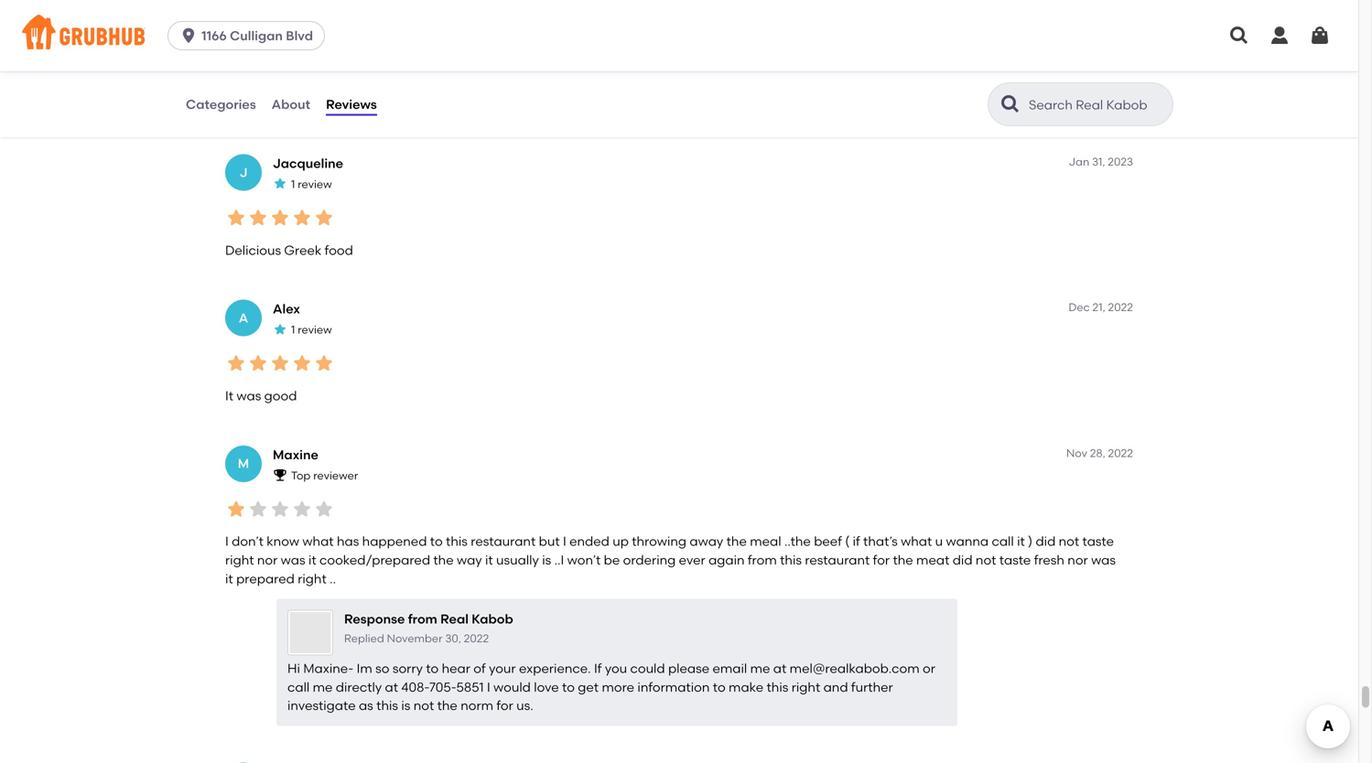 Task type: describe. For each thing, give the bounding box(es) containing it.
quality
[[263, 97, 306, 112]]

is inside hi maxine- im so sorry to hear of your experience. if you could please email me at mel@realkabob.com or call me directly at 408-705-5851 i would love to get more information to make this right and further investigate as this is not the norm for us.
[[401, 698, 410, 714]]

beef
[[814, 534, 842, 549]]

be
[[604, 552, 620, 568]]

greek
[[284, 242, 322, 258]]

make
[[729, 679, 764, 695]]

about button
[[271, 71, 311, 137]]

from inside response from real kabob replied november 30, 2022
[[408, 611, 437, 627]]

2022 for i don't know what has happened to this restaurant but i  ended up throwing away the meal ..the beef ( if that's what u wanna call it )  did not taste right nor was it cooked/prepared the way it usually is ..i won't be ordering ever again from this restaurant for the meat did not taste fresh nor was it prepared right ..
[[1108, 446, 1133, 460]]

good
[[264, 388, 297, 404]]

the up again
[[726, 534, 747, 549]]

culligan
[[230, 28, 283, 43]]

if
[[853, 534, 860, 549]]

please
[[668, 661, 709, 676]]

again
[[709, 552, 745, 568]]

away
[[690, 534, 723, 549]]

real kabob logo image
[[290, 612, 331, 654]]

is inside i don't know what has happened to this restaurant but i  ended up throwing away the meal ..the beef ( if that's what u wanna call it )  did not taste right nor was it cooked/prepared the way it usually is ..i won't be ordering ever again from this restaurant for the meat did not taste fresh nor was it prepared right ..
[[542, 552, 551, 568]]

for inside i don't know what has happened to this restaurant but i  ended up throwing away the meal ..the beef ( if that's what u wanna call it )  did not taste right nor was it cooked/prepared the way it usually is ..i won't be ordering ever again from this restaurant for the meat did not taste fresh nor was it prepared right ..
[[873, 552, 890, 568]]

0 horizontal spatial did
[[953, 552, 973, 568]]

svg image inside 1166 culligan blvd button
[[180, 27, 198, 45]]

maxine-
[[303, 661, 354, 676]]

experience.
[[519, 661, 591, 676]]

it
[[225, 388, 233, 404]]

it was good
[[225, 388, 297, 404]]

1 horizontal spatial did
[[1036, 534, 1056, 549]]

21,
[[1092, 301, 1105, 314]]

1 horizontal spatial svg image
[[1269, 25, 1291, 47]]

im
[[357, 661, 372, 676]]

..
[[330, 571, 336, 587]]

top reviewer for what
[[291, 469, 358, 482]]

further
[[851, 679, 893, 695]]

j
[[239, 165, 248, 180]]

1 for jacqueline
[[291, 178, 295, 191]]

..the
[[784, 534, 811, 549]]

1 horizontal spatial was
[[281, 552, 305, 568]]

norm
[[461, 698, 493, 714]]

28,
[[1090, 446, 1105, 460]]

0 vertical spatial taste
[[368, 97, 400, 112]]

review for alex
[[298, 323, 332, 337]]

a for it
[[239, 310, 248, 326]]

this up way
[[446, 534, 468, 549]]

2022 for it was good
[[1108, 301, 1133, 314]]

2023
[[1108, 155, 1133, 168]]

delicious
[[225, 242, 281, 258]]

)
[[1028, 534, 1033, 549]]

1 vertical spatial not
[[976, 552, 996, 568]]

categories button
[[185, 71, 257, 137]]

blvd
[[286, 28, 313, 43]]

for inside hi maxine- im so sorry to hear of your experience. if you could please email me at mel@realkabob.com or call me directly at 408-705-5851 i would love to get more information to make this right and further investigate as this is not the norm for us.
[[496, 698, 513, 714]]

2 horizontal spatial taste
[[1082, 534, 1114, 549]]

to inside i don't know what has happened to this restaurant but i  ended up throwing away the meal ..the beef ( if that's what u wanna call it )  did not taste right nor was it cooked/prepared the way it usually is ..i won't be ordering ever again from this restaurant for the meat did not taste fresh nor was it prepared right ..
[[430, 534, 443, 549]]

categories
[[186, 96, 256, 112]]

0 vertical spatial right
[[225, 552, 254, 568]]

right inside hi maxine- im so sorry to hear of your experience. if you could please email me at mel@realkabob.com or call me directly at 408-705-5851 i would love to get more information to make this right and further investigate as this is not the norm for us.
[[791, 679, 820, 695]]

response from real kabob replied november 30, 2022
[[344, 611, 513, 645]]

usually
[[496, 552, 539, 568]]

2022 inside response from real kabob replied november 30, 2022
[[464, 632, 489, 645]]

ever
[[679, 552, 705, 568]]

food for greek
[[325, 242, 353, 258]]

2 horizontal spatial not
[[1059, 534, 1079, 549]]

that's
[[863, 534, 898, 549]]

mel@realkabob.com
[[790, 661, 920, 676]]

main navigation navigation
[[0, 0, 1358, 71]]

5851
[[456, 679, 484, 695]]

hi maxine- im so sorry to hear of your experience. if you could please email me at mel@realkabob.com or call me directly at 408-705-5851 i would love to get more information to make this right and further investigate as this is not the norm for us.
[[287, 661, 935, 714]]

top for m
[[291, 469, 311, 482]]

0 horizontal spatial i
[[225, 534, 229, 549]]

up
[[613, 534, 629, 549]]

you
[[605, 661, 627, 676]]

jacqueline
[[273, 156, 343, 171]]

good
[[225, 97, 260, 112]]

it left cooked/prepared
[[308, 552, 316, 568]]

good quality food and taste 👍
[[225, 97, 416, 112]]

of
[[474, 661, 486, 676]]

hear
[[442, 661, 470, 676]]

us.
[[516, 698, 533, 714]]

Search Real Kabob search field
[[1027, 96, 1167, 114]]

alex
[[273, 301, 300, 317]]

more
[[602, 679, 634, 695]]

0 horizontal spatial was
[[237, 388, 261, 404]]

would
[[493, 679, 531, 695]]

i inside hi maxine- im so sorry to hear of your experience. if you could please email me at mel@realkabob.com or call me directly at 408-705-5851 i would love to get more information to make this right and further investigate as this is not the norm for us.
[[487, 679, 490, 695]]

meat
[[916, 552, 950, 568]]

information
[[637, 679, 710, 695]]

get
[[578, 679, 599, 695]]

2 horizontal spatial svg image
[[1309, 25, 1331, 47]]

love
[[534, 679, 559, 695]]

ended
[[569, 534, 609, 549]]

1166
[[201, 28, 227, 43]]

1 vertical spatial me
[[313, 679, 333, 695]]

dec 21, 2022
[[1069, 301, 1133, 314]]

svg image
[[1228, 25, 1250, 47]]

investigate
[[287, 698, 356, 714]]

to down email
[[713, 679, 726, 695]]

m
[[238, 456, 249, 472]]

meal
[[750, 534, 781, 549]]

nov 28, 2022
[[1066, 446, 1133, 460]]

jan
[[1069, 155, 1089, 168]]

response
[[344, 611, 405, 627]]

this down ..the
[[780, 552, 802, 568]]

directly
[[336, 679, 382, 695]]

2 nor from the left
[[1068, 552, 1088, 568]]

about
[[272, 96, 310, 112]]

know
[[267, 534, 299, 549]]

prepared
[[236, 571, 295, 587]]

if
[[594, 661, 602, 676]]

a for good
[[239, 19, 248, 34]]

reviewer for what
[[313, 469, 358, 482]]

1 what from the left
[[302, 534, 334, 549]]



Task type: locate. For each thing, give the bounding box(es) containing it.
top reviewer down arbert
[[291, 32, 358, 45]]

call left )
[[992, 534, 1014, 549]]

maxine
[[273, 447, 318, 462]]

1 horizontal spatial call
[[992, 534, 1014, 549]]

review for jacqueline
[[298, 178, 332, 191]]

1 review
[[291, 178, 332, 191], [291, 323, 332, 337]]

1 horizontal spatial at
[[773, 661, 787, 676]]

jan 31, 2023
[[1069, 155, 1133, 168]]

0 vertical spatial call
[[992, 534, 1014, 549]]

call inside hi maxine- im so sorry to hear of your experience. if you could please email me at mel@realkabob.com or call me directly at 408-705-5851 i would love to get more information to make this right and further investigate as this is not the norm for us.
[[287, 679, 310, 695]]

2022 right 28,
[[1108, 446, 1133, 460]]

at right email
[[773, 661, 787, 676]]

1 horizontal spatial and
[[823, 679, 848, 695]]

1 review down alex
[[291, 323, 332, 337]]

for down that's
[[873, 552, 890, 568]]

taste down )
[[999, 552, 1031, 568]]

1166 culligan blvd button
[[168, 21, 332, 50]]

and left 👍
[[340, 97, 365, 112]]

1 trophy icon image from the top
[[273, 31, 287, 45]]

1 horizontal spatial right
[[298, 571, 327, 587]]

top reviewer down maxine
[[291, 469, 358, 482]]

food
[[309, 97, 337, 112], [325, 242, 353, 258]]

0 vertical spatial from
[[748, 552, 777, 568]]

0 vertical spatial 2022
[[1108, 301, 1133, 314]]

1 review from the top
[[298, 178, 332, 191]]

0 vertical spatial did
[[1036, 534, 1056, 549]]

call down hi
[[287, 679, 310, 695]]

2022 right 21, at top
[[1108, 301, 1133, 314]]

0 horizontal spatial taste
[[368, 97, 400, 112]]

me up investigate
[[313, 679, 333, 695]]

2 vertical spatial taste
[[999, 552, 1031, 568]]

0 vertical spatial review
[[298, 178, 332, 191]]

arbert
[[273, 10, 313, 25]]

trophy icon image for a
[[273, 31, 287, 45]]

top down maxine
[[291, 469, 311, 482]]

0 vertical spatial not
[[1059, 534, 1079, 549]]

what left has
[[302, 534, 334, 549]]

0 horizontal spatial call
[[287, 679, 310, 695]]

u
[[935, 534, 943, 549]]

1 horizontal spatial from
[[748, 552, 777, 568]]

(
[[845, 534, 850, 549]]

1 vertical spatial at
[[385, 679, 398, 695]]

taste left 👍
[[368, 97, 400, 112]]

1 vertical spatial top
[[291, 469, 311, 482]]

30,
[[445, 632, 461, 645]]

1 down alex
[[291, 323, 295, 337]]

0 vertical spatial at
[[773, 661, 787, 676]]

1 horizontal spatial me
[[750, 661, 770, 676]]

1 horizontal spatial not
[[976, 552, 996, 568]]

1 vertical spatial for
[[496, 698, 513, 714]]

1 nor from the left
[[257, 552, 278, 568]]

or
[[923, 661, 935, 676]]

1 horizontal spatial for
[[873, 552, 890, 568]]

throwing
[[632, 534, 687, 549]]

2 top from the top
[[291, 469, 311, 482]]

kabob
[[472, 611, 513, 627]]

1 vertical spatial 2022
[[1108, 446, 1133, 460]]

and down mel@realkabob.com
[[823, 679, 848, 695]]

is left ..i
[[542, 552, 551, 568]]

0 horizontal spatial what
[[302, 534, 334, 549]]

the inside hi maxine- im so sorry to hear of your experience. if you could please email me at mel@realkabob.com or call me directly at 408-705-5851 i would love to get more information to make this right and further investigate as this is not the norm for us.
[[437, 698, 458, 714]]

cooked/prepared
[[319, 552, 430, 568]]

2022
[[1108, 301, 1133, 314], [1108, 446, 1133, 460], [464, 632, 489, 645]]

from up november
[[408, 611, 437, 627]]

is down 408-
[[401, 698, 410, 714]]

reviews
[[326, 96, 377, 112]]

hi
[[287, 661, 300, 676]]

a right 1166
[[239, 19, 248, 34]]

but
[[539, 534, 560, 549]]

for down would
[[496, 698, 513, 714]]

from down "meal"
[[748, 552, 777, 568]]

reviewer down maxine
[[313, 469, 358, 482]]

top
[[291, 32, 311, 45], [291, 469, 311, 482]]

is
[[542, 552, 551, 568], [401, 698, 410, 714]]

1 vertical spatial and
[[823, 679, 848, 695]]

dec
[[1069, 301, 1090, 314]]

2022 right 30,
[[464, 632, 489, 645]]

0 vertical spatial food
[[309, 97, 337, 112]]

call inside i don't know what has happened to this restaurant but i  ended up throwing away the meal ..the beef ( if that's what u wanna call it )  did not taste right nor was it cooked/prepared the way it usually is ..i won't be ordering ever again from this restaurant for the meat did not taste fresh nor was it prepared right ..
[[992, 534, 1014, 549]]

and inside hi maxine- im so sorry to hear of your experience. if you could please email me at mel@realkabob.com or call me directly at 408-705-5851 i would love to get more information to make this right and further investigate as this is not the norm for us.
[[823, 679, 848, 695]]

not inside hi maxine- im so sorry to hear of your experience. if you could please email me at mel@realkabob.com or call me directly at 408-705-5851 i would love to get more information to make this right and further investigate as this is not the norm for us.
[[413, 698, 434, 714]]

the down the 705-
[[437, 698, 458, 714]]

was
[[237, 388, 261, 404], [281, 552, 305, 568], [1091, 552, 1116, 568]]

0 horizontal spatial me
[[313, 679, 333, 695]]

0 horizontal spatial at
[[385, 679, 398, 695]]

it left prepared
[[225, 571, 233, 587]]

0 horizontal spatial for
[[496, 698, 513, 714]]

top reviewer
[[291, 32, 358, 45], [291, 469, 358, 482]]

email
[[713, 661, 747, 676]]

1 vertical spatial 1
[[291, 323, 295, 337]]

1 vertical spatial right
[[298, 571, 327, 587]]

2 reviewer from the top
[[313, 469, 358, 482]]

at down "so"
[[385, 679, 398, 695]]

2 1 review from the top
[[291, 323, 332, 337]]

trophy icon image down maxine
[[273, 468, 287, 482]]

top down arbert
[[291, 32, 311, 45]]

top reviewer for and
[[291, 32, 358, 45]]

0 vertical spatial 1
[[291, 178, 295, 191]]

reviewer
[[313, 32, 358, 45], [313, 469, 358, 482]]

a left alex
[[239, 310, 248, 326]]

i
[[225, 534, 229, 549], [563, 534, 566, 549], [487, 679, 490, 695]]

1 vertical spatial a
[[239, 310, 248, 326]]

1 vertical spatial trophy icon image
[[273, 468, 287, 482]]

nor right fresh
[[1068, 552, 1088, 568]]

1 vertical spatial top reviewer
[[291, 469, 358, 482]]

trophy icon image down arbert
[[273, 31, 287, 45]]

0 vertical spatial for
[[873, 552, 890, 568]]

nov
[[1066, 446, 1087, 460]]

0 horizontal spatial restaurant
[[471, 534, 536, 549]]

1 horizontal spatial what
[[901, 534, 932, 549]]

705-
[[429, 679, 456, 695]]

2 horizontal spatial i
[[563, 534, 566, 549]]

delicious greek food
[[225, 242, 353, 258]]

taste right )
[[1082, 534, 1114, 549]]

it left )
[[1017, 534, 1025, 549]]

your
[[489, 661, 516, 676]]

1 horizontal spatial nor
[[1068, 552, 1088, 568]]

nor up prepared
[[257, 552, 278, 568]]

from inside i don't know what has happened to this restaurant but i  ended up throwing away the meal ..the beef ( if that's what u wanna call it )  did not taste right nor was it cooked/prepared the way it usually is ..i won't be ordering ever again from this restaurant for the meat did not taste fresh nor was it prepared right ..
[[748, 552, 777, 568]]

me
[[750, 661, 770, 676], [313, 679, 333, 695]]

1 1 review from the top
[[291, 178, 332, 191]]

2 1 from the top
[[291, 323, 295, 337]]

0 horizontal spatial right
[[225, 552, 254, 568]]

won't
[[567, 552, 601, 568]]

2 top reviewer from the top
[[291, 469, 358, 482]]

1 vertical spatial taste
[[1082, 534, 1114, 549]]

fresh
[[1034, 552, 1064, 568]]

reviewer for and
[[313, 32, 358, 45]]

restaurant up usually
[[471, 534, 536, 549]]

2 what from the left
[[901, 534, 932, 549]]

1 for alex
[[291, 323, 295, 337]]

1 down jacqueline
[[291, 178, 295, 191]]

right down mel@realkabob.com
[[791, 679, 820, 695]]

0 horizontal spatial nor
[[257, 552, 278, 568]]

reviewer right the blvd
[[313, 32, 358, 45]]

was right fresh
[[1091, 552, 1116, 568]]

the
[[726, 534, 747, 549], [433, 552, 454, 568], [893, 552, 913, 568], [437, 698, 458, 714]]

to left 'get'
[[562, 679, 575, 695]]

1 vertical spatial review
[[298, 323, 332, 337]]

1 vertical spatial food
[[325, 242, 353, 258]]

1 horizontal spatial is
[[542, 552, 551, 568]]

1 vertical spatial from
[[408, 611, 437, 627]]

the left way
[[433, 552, 454, 568]]

0 vertical spatial trophy icon image
[[273, 31, 287, 45]]

review down alex
[[298, 323, 332, 337]]

has
[[337, 534, 359, 549]]

nor
[[257, 552, 278, 568], [1068, 552, 1088, 568]]

0 horizontal spatial not
[[413, 698, 434, 714]]

i don't know what has happened to this restaurant but i  ended up throwing away the meal ..the beef ( if that's what u wanna call it )  did not taste right nor was it cooked/prepared the way it usually is ..i won't be ordering ever again from this restaurant for the meat did not taste fresh nor was it prepared right ..
[[225, 534, 1116, 587]]

1 top reviewer from the top
[[291, 32, 358, 45]]

was right it
[[237, 388, 261, 404]]

👍
[[403, 97, 416, 112]]

a
[[239, 19, 248, 34], [239, 310, 248, 326]]

0 vertical spatial top
[[291, 32, 311, 45]]

right
[[225, 552, 254, 568], [298, 571, 327, 587], [791, 679, 820, 695]]

1 1 from the top
[[291, 178, 295, 191]]

1 review for jacqueline
[[291, 178, 332, 191]]

svg image
[[1269, 25, 1291, 47], [1309, 25, 1331, 47], [180, 27, 198, 45]]

taste
[[368, 97, 400, 112], [1082, 534, 1114, 549], [999, 552, 1031, 568]]

1 horizontal spatial i
[[487, 679, 490, 695]]

1166 culligan blvd
[[201, 28, 313, 43]]

i right 5851
[[487, 679, 490, 695]]

so
[[375, 661, 389, 676]]

this
[[446, 534, 468, 549], [780, 552, 802, 568], [767, 679, 788, 695], [376, 698, 398, 714]]

i right but
[[563, 534, 566, 549]]

0 vertical spatial me
[[750, 661, 770, 676]]

2 vertical spatial 2022
[[464, 632, 489, 645]]

could
[[630, 661, 665, 676]]

i left don't
[[225, 534, 229, 549]]

to right "happened"
[[430, 534, 443, 549]]

not down 408-
[[413, 698, 434, 714]]

1 vertical spatial restaurant
[[805, 552, 870, 568]]

what left u
[[901, 534, 932, 549]]

1 top from the top
[[291, 32, 311, 45]]

1 vertical spatial call
[[287, 679, 310, 695]]

31,
[[1092, 155, 1105, 168]]

review down jacqueline
[[298, 178, 332, 191]]

restaurant down 'beef'
[[805, 552, 870, 568]]

2 horizontal spatial was
[[1091, 552, 1116, 568]]

search icon image
[[1000, 93, 1022, 115]]

0 vertical spatial top reviewer
[[291, 32, 358, 45]]

0 horizontal spatial and
[[340, 97, 365, 112]]

did right )
[[1036, 534, 1056, 549]]

1 vertical spatial reviewer
[[313, 469, 358, 482]]

and
[[340, 97, 365, 112], [823, 679, 848, 695]]

me up make
[[750, 661, 770, 676]]

to up the 705-
[[426, 661, 439, 676]]

1 vertical spatial did
[[953, 552, 973, 568]]

1 review down jacqueline
[[291, 178, 332, 191]]

1 review for alex
[[291, 323, 332, 337]]

not
[[1059, 534, 1079, 549], [976, 552, 996, 568], [413, 698, 434, 714]]

to
[[430, 534, 443, 549], [426, 661, 439, 676], [562, 679, 575, 695], [713, 679, 726, 695]]

as
[[359, 698, 373, 714]]

2 review from the top
[[298, 323, 332, 337]]

ordering
[[623, 552, 676, 568]]

real
[[440, 611, 469, 627]]

0 horizontal spatial svg image
[[180, 27, 198, 45]]

november
[[387, 632, 443, 645]]

1 reviewer from the top
[[313, 32, 358, 45]]

trophy icon image for m
[[273, 468, 287, 482]]

1
[[291, 178, 295, 191], [291, 323, 295, 337]]

way
[[457, 552, 482, 568]]

call
[[992, 534, 1014, 549], [287, 679, 310, 695]]

reviews button
[[325, 71, 378, 137]]

right left ..
[[298, 571, 327, 587]]

..i
[[554, 552, 564, 568]]

0 vertical spatial is
[[542, 552, 551, 568]]

this right as
[[376, 698, 398, 714]]

0 vertical spatial and
[[340, 97, 365, 112]]

did down wanna
[[953, 552, 973, 568]]

1 vertical spatial 1 review
[[291, 323, 332, 337]]

happened
[[362, 534, 427, 549]]

0 vertical spatial 1 review
[[291, 178, 332, 191]]

review
[[298, 178, 332, 191], [298, 323, 332, 337]]

the down that's
[[893, 552, 913, 568]]

right down don't
[[225, 552, 254, 568]]

star icon image
[[225, 61, 247, 83], [247, 61, 269, 83], [269, 61, 291, 83], [291, 61, 313, 83], [313, 61, 335, 83], [273, 176, 287, 191], [225, 207, 247, 229], [247, 207, 269, 229], [269, 207, 291, 229], [291, 207, 313, 229], [313, 207, 335, 229], [273, 322, 287, 337], [225, 353, 247, 375], [247, 353, 269, 375], [269, 353, 291, 375], [291, 353, 313, 375], [313, 353, 335, 375], [225, 498, 247, 520], [247, 498, 269, 520], [269, 498, 291, 520], [291, 498, 313, 520], [313, 498, 335, 520]]

0 vertical spatial restaurant
[[471, 534, 536, 549]]

food for quality
[[309, 97, 337, 112]]

at
[[773, 661, 787, 676], [385, 679, 398, 695]]

2 vertical spatial right
[[791, 679, 820, 695]]

0 horizontal spatial from
[[408, 611, 437, 627]]

0 horizontal spatial is
[[401, 698, 410, 714]]

0 vertical spatial a
[[239, 19, 248, 34]]

2 trophy icon image from the top
[[273, 468, 287, 482]]

it right way
[[485, 552, 493, 568]]

did
[[1036, 534, 1056, 549], [953, 552, 973, 568]]

not up fresh
[[1059, 534, 1079, 549]]

was down know
[[281, 552, 305, 568]]

1 horizontal spatial restaurant
[[805, 552, 870, 568]]

2 vertical spatial not
[[413, 698, 434, 714]]

trophy icon image
[[273, 31, 287, 45], [273, 468, 287, 482]]

2 a from the top
[[239, 310, 248, 326]]

this right make
[[767, 679, 788, 695]]

1 a from the top
[[239, 19, 248, 34]]

don't
[[232, 534, 264, 549]]

1 vertical spatial is
[[401, 698, 410, 714]]

top for a
[[291, 32, 311, 45]]

1 horizontal spatial taste
[[999, 552, 1031, 568]]

not down wanna
[[976, 552, 996, 568]]

2 horizontal spatial right
[[791, 679, 820, 695]]

replied
[[344, 632, 384, 645]]

0 vertical spatial reviewer
[[313, 32, 358, 45]]



Task type: vqa. For each thing, say whether or not it's contained in the screenshot.
POWDER in the Matcha Powder +$2.00
no



